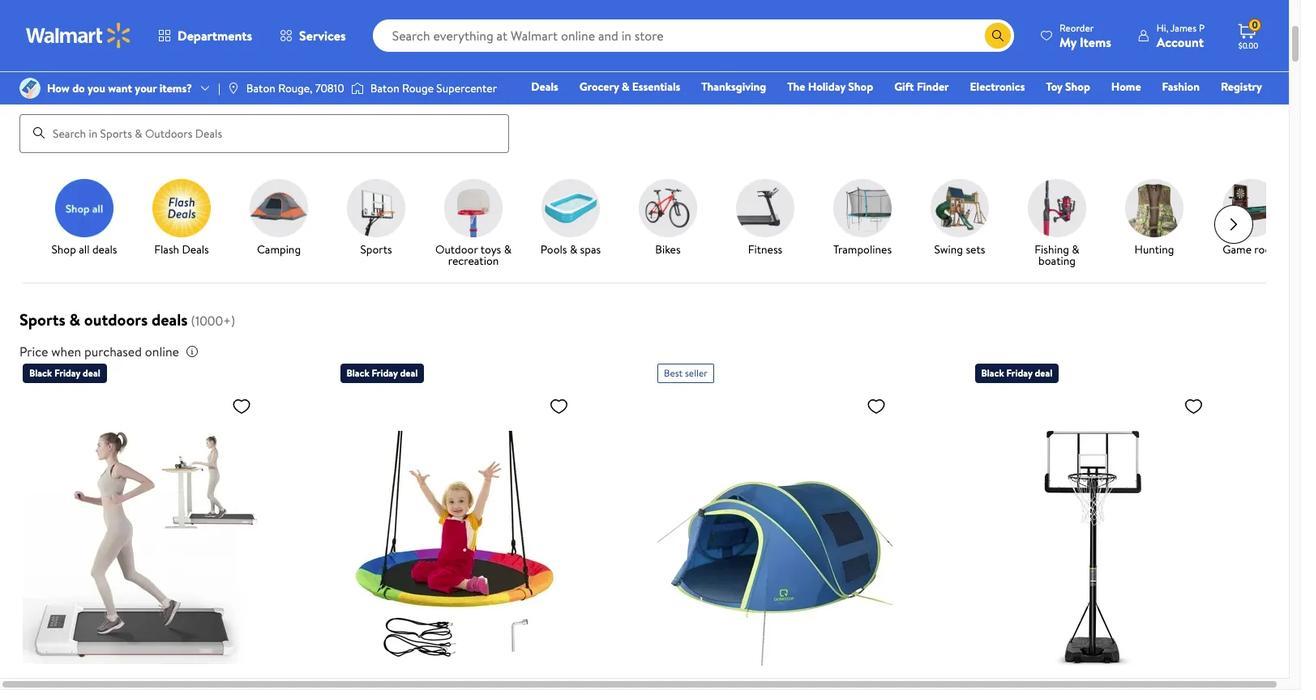 Task type: locate. For each thing, give the bounding box(es) containing it.
swing sets image
[[931, 179, 989, 237]]

 image
[[227, 82, 240, 95]]

game
[[1223, 241, 1252, 257]]

1 horizontal spatial deals
[[152, 309, 188, 330]]

deals right want
[[142, 81, 177, 101]]

grocery & essentials
[[580, 79, 680, 95]]

deals
[[92, 241, 117, 257], [152, 309, 188, 330]]

grocery & essentials link
[[572, 78, 688, 96]]

toy
[[1046, 79, 1063, 95]]

| right items? on the left top of page
[[218, 80, 220, 96]]

2 black from the left
[[347, 366, 369, 380]]

& left you
[[64, 81, 74, 101]]

my
[[1060, 33, 1077, 51]]

when
[[51, 343, 81, 360]]

walmart image
[[26, 23, 131, 49]]

outdoor toys & recreation
[[435, 241, 512, 269]]

baton rouge, 70810
[[246, 80, 344, 96]]

seller
[[685, 366, 708, 380]]

flash deals image
[[152, 179, 211, 237]]

deal
[[83, 366, 100, 380], [400, 366, 418, 380], [1035, 366, 1053, 380]]

2 deal from the left
[[400, 366, 418, 380]]

services button
[[266, 16, 360, 55]]

shop all deals
[[51, 241, 117, 257]]

black for ssphpplie walking pad 300lb, 40*16 walking area under desk treadmillwith remote control 2 in 1 portable walking pad treadmill for home/office(white) image
[[29, 366, 52, 380]]

0 vertical spatial |
[[1145, 28, 1147, 45]]

price when purchased online
[[19, 343, 179, 360]]

2 horizontal spatial deals
[[531, 79, 558, 95]]

 image
[[19, 78, 41, 99], [351, 80, 364, 96]]

& right toys
[[504, 241, 512, 257]]

pools and spas�� image
[[542, 179, 600, 237]]

baton
[[246, 80, 275, 96], [370, 80, 399, 96]]

sports for deals
[[19, 309, 65, 330]]

hi,
[[1157, 21, 1169, 34]]

3 deal from the left
[[1035, 366, 1053, 380]]

| right by
[[1145, 28, 1147, 45]]

deals up 'online'
[[152, 309, 188, 330]]

|
[[1145, 28, 1147, 45], [218, 80, 220, 96]]

1 friday from the left
[[54, 366, 80, 380]]

outdoors
[[78, 81, 139, 101]]

$0.00
[[1239, 40, 1258, 51]]

swing sets link
[[918, 179, 1002, 258]]

room
[[1255, 241, 1281, 257]]

fitness image
[[736, 179, 795, 237]]

baton for baton rouge supercenter
[[370, 80, 399, 96]]

fashion
[[1162, 79, 1200, 95]]

camping
[[257, 241, 301, 257]]

 image right 70810
[[351, 80, 364, 96]]

shop left all
[[51, 241, 76, 257]]

hunting image
[[1125, 179, 1184, 237]]

add to favorites list, ssphpplie walking pad 300lb, 40*16 walking area under desk treadmillwith remote control 2 in 1 portable walking pad treadmill for home/office(white) image
[[232, 396, 251, 416]]

all
[[50, 28, 63, 45]]

1 horizontal spatial deal
[[400, 366, 418, 380]]

sports���� image
[[347, 179, 405, 237]]

shop
[[848, 79, 873, 95], [1065, 79, 1090, 95], [51, 241, 76, 257]]

1 horizontal spatial  image
[[351, 80, 364, 96]]

1 horizontal spatial shop
[[848, 79, 873, 95]]

& left spas
[[570, 241, 577, 257]]

recreation
[[448, 253, 499, 269]]

Sports & Outdoors Deals search field
[[0, 81, 1289, 153]]

the holiday shop link
[[780, 78, 881, 96]]

departments button
[[144, 16, 266, 55]]

1 horizontal spatial black
[[347, 366, 369, 380]]

add to favorites list, qomotop instant tent 4-person camp tent, automatic setup pop up tent, waterproof, huge side screen windows, blue image
[[867, 396, 886, 416]]

items
[[1080, 33, 1111, 51]]

Search in Sports & Outdoors Deals search field
[[19, 114, 509, 153]]

1 black from the left
[[29, 366, 52, 380]]

price
[[19, 343, 48, 360]]

deals right flash
[[182, 241, 209, 257]]

baton for baton rouge, 70810
[[246, 80, 275, 96]]

2 horizontal spatial black friday deal
[[981, 366, 1053, 380]]

add to favorites list, goplus 40'' flying saucer tree swing indoor outdoor play set swing for kids colorful image
[[549, 396, 569, 416]]

account
[[1157, 33, 1204, 51]]

0 $0.00
[[1239, 18, 1258, 51]]

toy shop
[[1046, 79, 1090, 95]]

shop right toy
[[1065, 79, 1090, 95]]

shop right holiday
[[848, 79, 873, 95]]

& for outdoors
[[69, 309, 80, 330]]

0 vertical spatial sports
[[19, 81, 61, 101]]

by
[[1125, 28, 1138, 45]]

1 horizontal spatial friday
[[372, 366, 398, 380]]

0 horizontal spatial deal
[[83, 366, 100, 380]]

2 friday from the left
[[372, 366, 398, 380]]

2 baton from the left
[[370, 80, 399, 96]]

store
[[163, 28, 189, 45]]

items?
[[159, 80, 192, 96]]

1 deal from the left
[[83, 366, 100, 380]]

black friday deal
[[29, 366, 100, 380], [347, 366, 418, 380], [981, 366, 1053, 380]]

all filters
[[50, 28, 95, 45]]

shop bikes, scooters, and more image
[[639, 179, 697, 237]]

2 horizontal spatial deal
[[1035, 366, 1053, 380]]

2 vertical spatial sports
[[19, 309, 65, 330]]

& inside 'fishing & boating'
[[1072, 241, 1080, 257]]

2 horizontal spatial black
[[981, 366, 1004, 380]]

0 horizontal spatial baton
[[246, 80, 275, 96]]

baton left the rouge
[[370, 80, 399, 96]]

toys
[[481, 241, 501, 257]]

home
[[1111, 79, 1141, 95]]

black friday deal for ssphpplie walking pad 300lb, 40*16 walking area under desk treadmillwith remote control 2 in 1 portable walking pad treadmill for home/office(white) image
[[29, 366, 100, 380]]

3 friday from the left
[[1007, 366, 1033, 380]]

& up when at the left of the page
[[69, 309, 80, 330]]

1 horizontal spatial black friday deal
[[347, 366, 418, 380]]

1 vertical spatial sports
[[360, 241, 392, 257]]

reorder my items
[[1060, 21, 1111, 51]]

2 horizontal spatial friday
[[1007, 366, 1033, 380]]

hunting link
[[1112, 179, 1197, 258]]

baton left rouge,
[[246, 80, 275, 96]]

Walmart Site-Wide search field
[[373, 19, 1014, 52]]

0
[[1252, 18, 1258, 32]]

want
[[108, 80, 132, 96]]

3 black friday deal from the left
[[981, 366, 1053, 380]]

camping link
[[237, 179, 321, 258]]

 image left how
[[19, 78, 41, 99]]

shop all deals link
[[42, 179, 126, 258]]

in-store
[[150, 28, 189, 45]]

& for outdoors
[[64, 81, 74, 101]]

deals left grocery
[[531, 79, 558, 95]]

& inside search field
[[64, 81, 74, 101]]

 image for baton
[[351, 80, 364, 96]]

& right fishing
[[1072, 241, 1080, 257]]

1 horizontal spatial |
[[1145, 28, 1147, 45]]

sort by |
[[1097, 28, 1147, 45]]

1 black friday deal from the left
[[29, 366, 100, 380]]

sports for deals
[[19, 81, 61, 101]]

0 horizontal spatial  image
[[19, 78, 41, 99]]

sort
[[1097, 28, 1122, 45]]

0 horizontal spatial black friday deal
[[29, 366, 100, 380]]

&
[[622, 79, 629, 95], [64, 81, 74, 101], [504, 241, 512, 257], [570, 241, 577, 257], [1072, 241, 1080, 257], [69, 309, 80, 330]]

gift finder
[[894, 79, 949, 95]]

electronics
[[970, 79, 1025, 95]]

outdoor play image
[[444, 179, 503, 237]]

the
[[787, 79, 805, 95]]

fishing
[[1035, 241, 1069, 257]]

sports down the sports���� image
[[360, 241, 392, 257]]

2 black friday deal from the left
[[347, 366, 418, 380]]

0 horizontal spatial black
[[29, 366, 52, 380]]

trampolines image
[[833, 179, 892, 237]]

deals right all
[[92, 241, 117, 257]]

& for boating
[[1072, 241, 1080, 257]]

sports inside search field
[[19, 81, 61, 101]]

1 horizontal spatial baton
[[370, 80, 399, 96]]

0 horizontal spatial deals
[[142, 81, 177, 101]]

1 baton from the left
[[246, 80, 275, 96]]

& right grocery
[[622, 79, 629, 95]]

0 vertical spatial deals
[[92, 241, 117, 257]]

rouge
[[402, 80, 434, 96]]

0 horizontal spatial |
[[218, 80, 220, 96]]

0 horizontal spatial friday
[[54, 366, 80, 380]]

your
[[135, 80, 157, 96]]

1 vertical spatial deals
[[152, 309, 188, 330]]

sports up "price"
[[19, 309, 65, 330]]

game room
[[1223, 241, 1281, 257]]

baton rouge supercenter
[[370, 80, 497, 96]]

qomotop instant tent 4-person camp tent, automatic setup pop up tent, waterproof, huge side screen windows, blue image
[[658, 390, 893, 691]]

finder
[[917, 79, 949, 95]]

70810
[[315, 80, 344, 96]]

3 black from the left
[[981, 366, 1004, 380]]

electronics link
[[963, 78, 1032, 96]]

sports left "do"
[[19, 81, 61, 101]]



Task type: vqa. For each thing, say whether or not it's contained in the screenshot.
the bottommost Sports
yes



Task type: describe. For each thing, give the bounding box(es) containing it.
all filters button
[[19, 24, 112, 50]]

essentials
[[632, 79, 680, 95]]

services
[[299, 27, 346, 45]]

& for essentials
[[622, 79, 629, 95]]

gift
[[894, 79, 914, 95]]

fitness
[[748, 241, 783, 257]]

thanksgiving link
[[694, 78, 774, 96]]

boating
[[1039, 253, 1076, 269]]

registry
[[1221, 79, 1262, 95]]

do
[[72, 80, 85, 96]]

pools & spas link
[[529, 179, 613, 258]]

one debit link
[[1131, 101, 1200, 118]]

sets
[[966, 241, 985, 257]]

trampolines
[[833, 241, 892, 257]]

best
[[664, 366, 683, 380]]

sports & outdoors deals
[[19, 81, 177, 101]]

best seller
[[664, 366, 708, 380]]

filters
[[66, 28, 95, 45]]

 image for how
[[19, 78, 41, 99]]

online
[[145, 343, 179, 360]]

black friday deal for portable basketball hoop goal basketball hoop system height adjustable 7 ft. 6 in. - 10 ft. with 44 inch indoor outdoor pvc backboard material image
[[981, 366, 1053, 380]]

trampolines link
[[820, 179, 905, 258]]

sports link
[[334, 179, 418, 258]]

deal for ssphpplie walking pad 300lb, 40*16 walking area under desk treadmillwith remote control 2 in 1 portable walking pad treadmill for home/office(white) image
[[83, 366, 100, 380]]

holiday
[[808, 79, 846, 95]]

black friday deal for goplus 40'' flying saucer tree swing indoor outdoor play set swing for kids colorful image
[[347, 366, 418, 380]]

search image
[[32, 127, 45, 140]]

search icon image
[[991, 29, 1004, 42]]

friday for portable basketball hoop goal basketball hoop system height adjustable 7 ft. 6 in. - 10 ft. with 44 inch indoor outdoor pvc backboard material image
[[1007, 366, 1033, 380]]

shop all image
[[55, 179, 114, 237]]

spas
[[580, 241, 601, 257]]

black for portable basketball hoop goal basketball hoop system height adjustable 7 ft. 6 in. - 10 ft. with 44 inch indoor outdoor pvc backboard material image
[[981, 366, 1004, 380]]

Search search field
[[373, 19, 1014, 52]]

deal for portable basketball hoop goal basketball hoop system height adjustable 7 ft. 6 in. - 10 ft. with 44 inch indoor outdoor pvc backboard material image
[[1035, 366, 1053, 380]]

james
[[1171, 21, 1197, 34]]

outdoor
[[435, 241, 478, 257]]

1 horizontal spatial deals
[[182, 241, 209, 257]]

pools
[[541, 241, 567, 257]]

deals inside search field
[[142, 81, 177, 101]]

outdoor toys & recreation link
[[431, 179, 516, 270]]

1 vertical spatial |
[[218, 80, 220, 96]]

camping�� image
[[250, 179, 308, 237]]

departments
[[178, 27, 252, 45]]

grocery
[[580, 79, 619, 95]]

swing
[[934, 241, 963, 257]]

0 horizontal spatial shop
[[51, 241, 76, 257]]

one
[[1138, 101, 1162, 118]]

friday for ssphpplie walking pad 300lb, 40*16 walking area under desk treadmillwith remote control 2 in 1 portable walking pad treadmill for home/office(white) image
[[54, 366, 80, 380]]

in-store button
[[119, 24, 206, 50]]

walmart+ link
[[1207, 101, 1270, 118]]

p
[[1199, 21, 1205, 34]]

sports & outdoors deals (1000+)
[[19, 309, 235, 330]]

registry link
[[1214, 78, 1270, 96]]

legal information image
[[186, 345, 199, 358]]

deals link
[[524, 78, 566, 96]]

how
[[47, 80, 70, 96]]

add to favorites list, portable basketball hoop goal basketball hoop system height adjustable 7 ft. 6 in. - 10 ft. with 44 inch indoor outdoor pvc backboard material image
[[1184, 396, 1204, 416]]

2 horizontal spatial shop
[[1065, 79, 1090, 95]]

& for spas
[[570, 241, 577, 257]]

deal for goplus 40'' flying saucer tree swing indoor outdoor play set swing for kids colorful image
[[400, 366, 418, 380]]

flash deals
[[154, 241, 209, 257]]

hi, james p account
[[1157, 21, 1205, 51]]

pools & spas
[[541, 241, 601, 257]]

sort and filter section element
[[0, 11, 1289, 63]]

supercenter
[[436, 80, 497, 96]]

fishing and boating�� image
[[1028, 179, 1086, 237]]

ssphpplie walking pad 300lb, 40*16 walking area under desk treadmillwith remote control 2 in 1 portable walking pad treadmill for home/office(white) image
[[23, 390, 258, 691]]

goplus 40'' flying saucer tree swing indoor outdoor play set swing for kids colorful image
[[340, 390, 575, 691]]

black for goplus 40'' flying saucer tree swing indoor outdoor play set swing for kids colorful image
[[347, 366, 369, 380]]

bikes link
[[626, 179, 710, 258]]

& inside outdoor toys & recreation
[[504, 241, 512, 257]]

game room image
[[1223, 179, 1281, 237]]

0 horizontal spatial deals
[[92, 241, 117, 257]]

gift finder link
[[887, 78, 956, 96]]

purchased
[[84, 343, 142, 360]]

you
[[88, 80, 105, 96]]

rouge,
[[278, 80, 313, 96]]

hunting
[[1135, 241, 1174, 257]]

home link
[[1104, 78, 1149, 96]]

toy shop link
[[1039, 78, 1098, 96]]

flash deals link
[[139, 179, 224, 258]]

swing sets
[[934, 241, 985, 257]]

walmart+
[[1214, 101, 1262, 118]]

the holiday shop
[[787, 79, 873, 95]]

bikes
[[655, 241, 681, 257]]

flash
[[154, 241, 179, 257]]

all
[[79, 241, 90, 257]]

fitness link
[[723, 179, 808, 258]]

shop inside "link"
[[848, 79, 873, 95]]

how do you want your items?
[[47, 80, 192, 96]]

portable basketball hoop goal basketball hoop system height adjustable 7 ft. 6 in. - 10 ft. with 44 inch indoor outdoor pvc backboard material image
[[975, 390, 1210, 691]]

thanksgiving
[[702, 79, 766, 95]]

friday for goplus 40'' flying saucer tree swing indoor outdoor play set swing for kids colorful image
[[372, 366, 398, 380]]

next slide for chipmodulewithimages list image
[[1215, 205, 1253, 244]]

reorder
[[1060, 21, 1094, 34]]

| inside sort and filter section element
[[1145, 28, 1147, 45]]

outdoors
[[84, 309, 148, 330]]

fashion link
[[1155, 78, 1207, 96]]

fishing & boating link
[[1015, 179, 1099, 270]]

debit
[[1165, 101, 1193, 118]]



